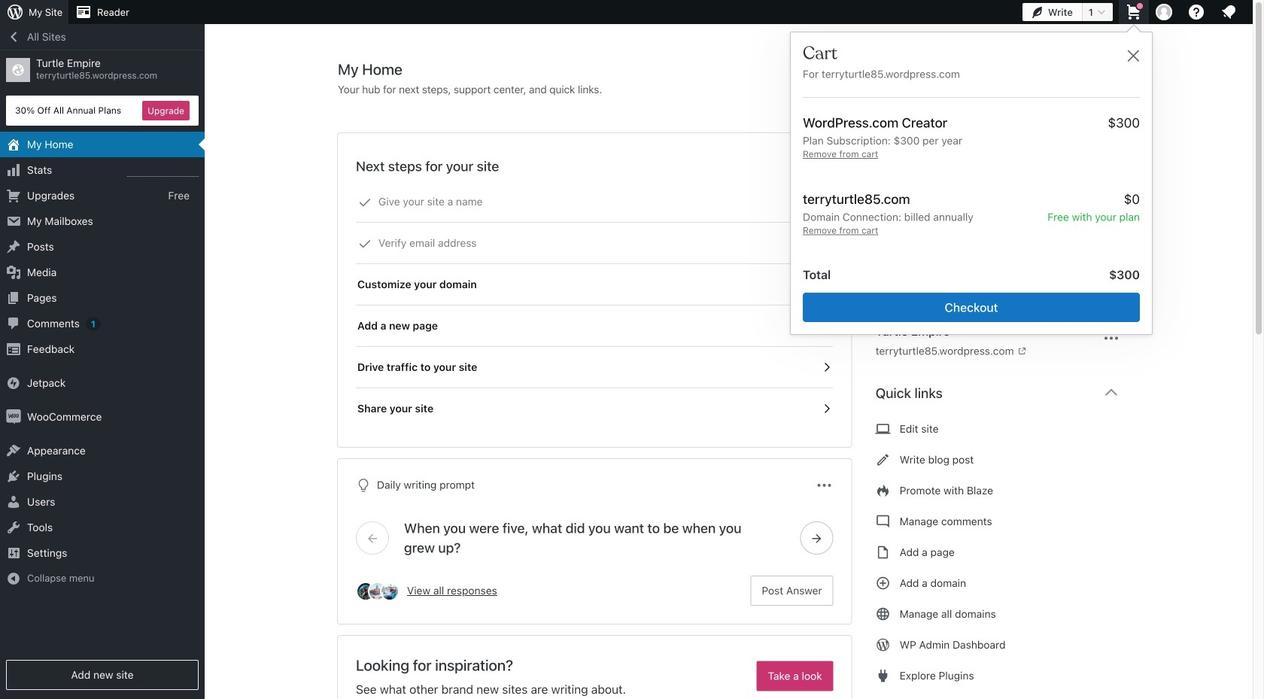 Task type: describe. For each thing, give the bounding box(es) containing it.
mode_comment image
[[876, 513, 891, 531]]

show next prompt image
[[810, 531, 824, 545]]

manage your notifications image
[[1220, 3, 1238, 21]]

edit image
[[876, 451, 891, 469]]

1 img image from the top
[[6, 376, 21, 391]]

more options for site turtle empire image
[[1103, 329, 1121, 347]]

launchpad checklist element
[[356, 181, 834, 429]]

laptop image
[[876, 420, 891, 438]]

2 task enabled image from the top
[[820, 319, 834, 333]]

highest hourly views 0 image
[[127, 167, 199, 177]]

2 img image from the top
[[6, 409, 21, 425]]

toggle menu image
[[816, 476, 834, 495]]

insert_drive_file image
[[876, 543, 891, 561]]

4 task enabled image from the top
[[820, 402, 834, 415]]



Task type: vqa. For each thing, say whether or not it's contained in the screenshot.
Launchpad Checklist element
yes



Task type: locate. For each thing, give the bounding box(es) containing it.
help image
[[1188, 3, 1206, 21]]

answered users image
[[380, 582, 400, 601]]

answered users image left answered users icon
[[356, 582, 376, 601]]

1 answered users image from the left
[[356, 582, 376, 601]]

0 vertical spatial img image
[[6, 376, 21, 391]]

tooltip
[[783, 24, 1153, 335]]

show previous prompt image
[[366, 531, 379, 545]]

answered users image down show previous prompt image
[[368, 582, 388, 601]]

img image
[[6, 376, 21, 391], [6, 409, 21, 425]]

progress bar
[[799, 147, 838, 186]]

task enabled image
[[820, 278, 834, 291], [820, 319, 834, 333], [820, 361, 834, 374], [820, 402, 834, 415]]

1 task enabled image from the top
[[820, 278, 834, 291]]

3 task enabled image from the top
[[820, 361, 834, 374]]

answered users image
[[356, 582, 376, 601], [368, 582, 388, 601]]

main content
[[338, 59, 1133, 699]]

my shopping cart image
[[1125, 3, 1143, 21]]

2 answered users image from the left
[[368, 582, 388, 601]]

my profile image
[[1156, 4, 1173, 20]]

task complete image
[[358, 196, 372, 209]]

1 vertical spatial img image
[[6, 409, 21, 425]]



